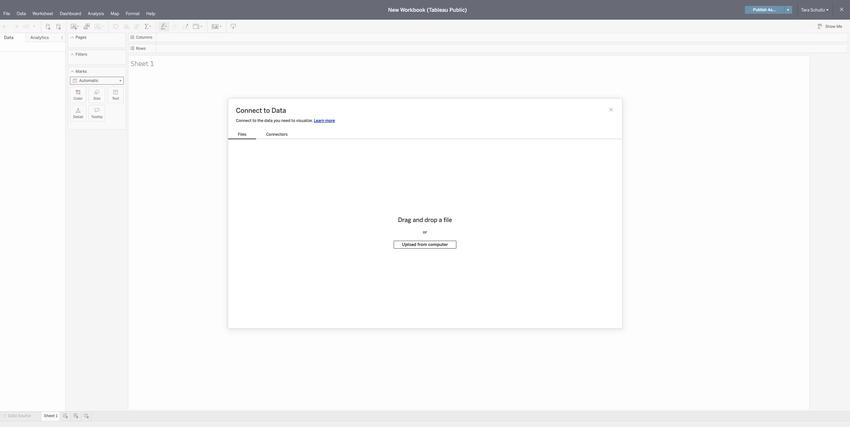 Task type: vqa. For each thing, say whether or not it's contained in the screenshot.
to to the middle
yes



Task type: locate. For each thing, give the bounding box(es) containing it.
visualize.
[[296, 119, 313, 123]]

to left the
[[253, 119, 257, 123]]

1 vertical spatial sheet
[[44, 414, 55, 419]]

0 vertical spatial connect
[[236, 107, 262, 115]]

publish as... button
[[745, 6, 785, 14]]

tara
[[802, 7, 810, 12]]

connect
[[236, 107, 262, 115], [236, 119, 252, 123]]

schultz
[[811, 7, 826, 12]]

new
[[388, 7, 399, 13]]

connect up files
[[236, 119, 252, 123]]

format
[[126, 11, 140, 16]]

pause auto updates image
[[56, 23, 62, 30]]

connect to the data you need to visualize. learn more
[[236, 119, 335, 123]]

1 down 'columns'
[[150, 59, 154, 68]]

highlight image
[[160, 23, 168, 30]]

new worksheet image
[[70, 23, 80, 30]]

show labels image
[[172, 23, 178, 30]]

fit image
[[193, 23, 203, 30]]

0 vertical spatial 1
[[150, 59, 154, 68]]

here
[[475, 241, 483, 246]]

or
[[423, 230, 427, 235]]

a
[[439, 217, 443, 224]]

0 horizontal spatial to
[[253, 119, 257, 123]]

1 vertical spatial sheet 1
[[44, 414, 58, 419]]

upload
[[402, 243, 417, 248]]

upload from computer
[[402, 243, 448, 248]]

0 horizontal spatial sheet 1
[[44, 414, 58, 419]]

analysis
[[88, 11, 104, 16]]

0 vertical spatial sheet 1
[[131, 59, 154, 68]]

source
[[18, 414, 31, 419]]

to right need
[[292, 119, 295, 123]]

0 horizontal spatial 1
[[56, 414, 58, 419]]

sheet 1 right source
[[44, 414, 58, 419]]

pages
[[76, 35, 87, 40]]

as...
[[768, 8, 776, 12]]

data down undo icon
[[4, 35, 14, 40]]

and
[[413, 217, 423, 224]]

to up data
[[264, 107, 270, 115]]

sort descending image
[[134, 23, 140, 30]]

sheet
[[131, 59, 149, 68], [44, 414, 55, 419]]

1
[[150, 59, 154, 68], [56, 414, 58, 419]]

format workbook image
[[182, 23, 189, 30]]

replay animation image
[[32, 24, 36, 28]]

data up replay animation image
[[17, 11, 26, 16]]

connect up the
[[236, 107, 262, 115]]

to
[[264, 107, 270, 115], [253, 119, 257, 123], [292, 119, 295, 123]]

sheet down rows
[[131, 59, 149, 68]]

1 horizontal spatial sheet 1
[[131, 59, 154, 68]]

swap rows and columns image
[[113, 23, 119, 30]]

(tableau
[[427, 7, 449, 13]]

sheet right source
[[44, 414, 55, 419]]

publish
[[754, 8, 768, 12]]

file
[[444, 217, 452, 224]]

text
[[112, 97, 119, 101]]

1 horizontal spatial sheet
[[131, 59, 149, 68]]

learn
[[314, 119, 325, 123]]

learn more link
[[314, 119, 335, 123]]

1 right source
[[56, 414, 58, 419]]

sort ascending image
[[123, 23, 130, 30]]

sheet 1
[[131, 59, 154, 68], [44, 414, 58, 419]]

to for data
[[264, 107, 270, 115]]

1 horizontal spatial to
[[264, 107, 270, 115]]

clear sheet image
[[94, 23, 104, 30]]

1 vertical spatial connect
[[236, 119, 252, 123]]

1 connect from the top
[[236, 107, 262, 115]]

me
[[837, 24, 843, 29]]

list box
[[228, 131, 298, 140]]

0 horizontal spatial sheet
[[44, 414, 55, 419]]

data
[[17, 11, 26, 16], [4, 35, 14, 40], [272, 107, 286, 115], [8, 414, 17, 419]]

sheet 1 down rows
[[131, 59, 154, 68]]

marks
[[76, 69, 87, 74]]

connect to data
[[236, 107, 286, 115]]

to for the
[[253, 119, 257, 123]]

2 connect from the top
[[236, 119, 252, 123]]

new data source image
[[45, 23, 52, 30]]



Task type: describe. For each thing, give the bounding box(es) containing it.
show me
[[826, 24, 843, 29]]

more
[[325, 119, 335, 123]]

connect for connect to data
[[236, 107, 262, 115]]

from
[[418, 243, 428, 248]]

need
[[281, 119, 291, 123]]

the
[[258, 119, 264, 123]]

data source
[[8, 414, 31, 419]]

data left source
[[8, 414, 17, 419]]

columns
[[136, 35, 153, 40]]

you
[[274, 119, 281, 123]]

files
[[238, 132, 247, 137]]

computer
[[429, 243, 448, 248]]

drop
[[425, 217, 438, 224]]

upload from computer button
[[394, 241, 457, 249]]

public)
[[450, 7, 467, 13]]

duplicate image
[[83, 23, 90, 30]]

undo image
[[2, 23, 9, 30]]

0 vertical spatial sheet
[[131, 59, 149, 68]]

connect for connect to the data you need to visualize. learn more
[[236, 119, 252, 123]]

data up the you on the left of the page
[[272, 107, 286, 115]]

drop field here
[[456, 241, 483, 246]]

help
[[146, 11, 155, 16]]

tooltip
[[91, 115, 103, 119]]

rows
[[136, 46, 146, 51]]

new workbook (tableau public)
[[388, 7, 467, 13]]

1 vertical spatial 1
[[56, 414, 58, 419]]

filters
[[76, 52, 87, 57]]

file
[[3, 11, 10, 16]]

color
[[74, 97, 83, 101]]

workbook
[[400, 7, 426, 13]]

map
[[111, 11, 119, 16]]

redo image
[[12, 23, 19, 30]]

drag
[[398, 217, 412, 224]]

data
[[265, 119, 273, 123]]

show/hide cards image
[[212, 23, 222, 30]]

detail
[[73, 115, 83, 119]]

collapse image
[[60, 36, 64, 40]]

replay animation image
[[23, 23, 30, 30]]

dashboard
[[60, 11, 81, 16]]

worksheet
[[32, 11, 53, 16]]

tara schultz
[[802, 7, 826, 12]]

drag and drop a file
[[398, 217, 452, 224]]

show me button
[[815, 21, 849, 32]]

2 horizontal spatial to
[[292, 119, 295, 123]]

totals image
[[144, 23, 152, 30]]

download image
[[230, 23, 237, 30]]

field
[[466, 241, 474, 246]]

analytics
[[30, 35, 49, 40]]

connectors
[[266, 132, 288, 137]]

drop
[[456, 241, 465, 246]]

1 horizontal spatial 1
[[150, 59, 154, 68]]

list box containing files
[[228, 131, 298, 140]]

show
[[826, 24, 836, 29]]

publish as...
[[754, 8, 776, 12]]

size
[[93, 97, 100, 101]]



